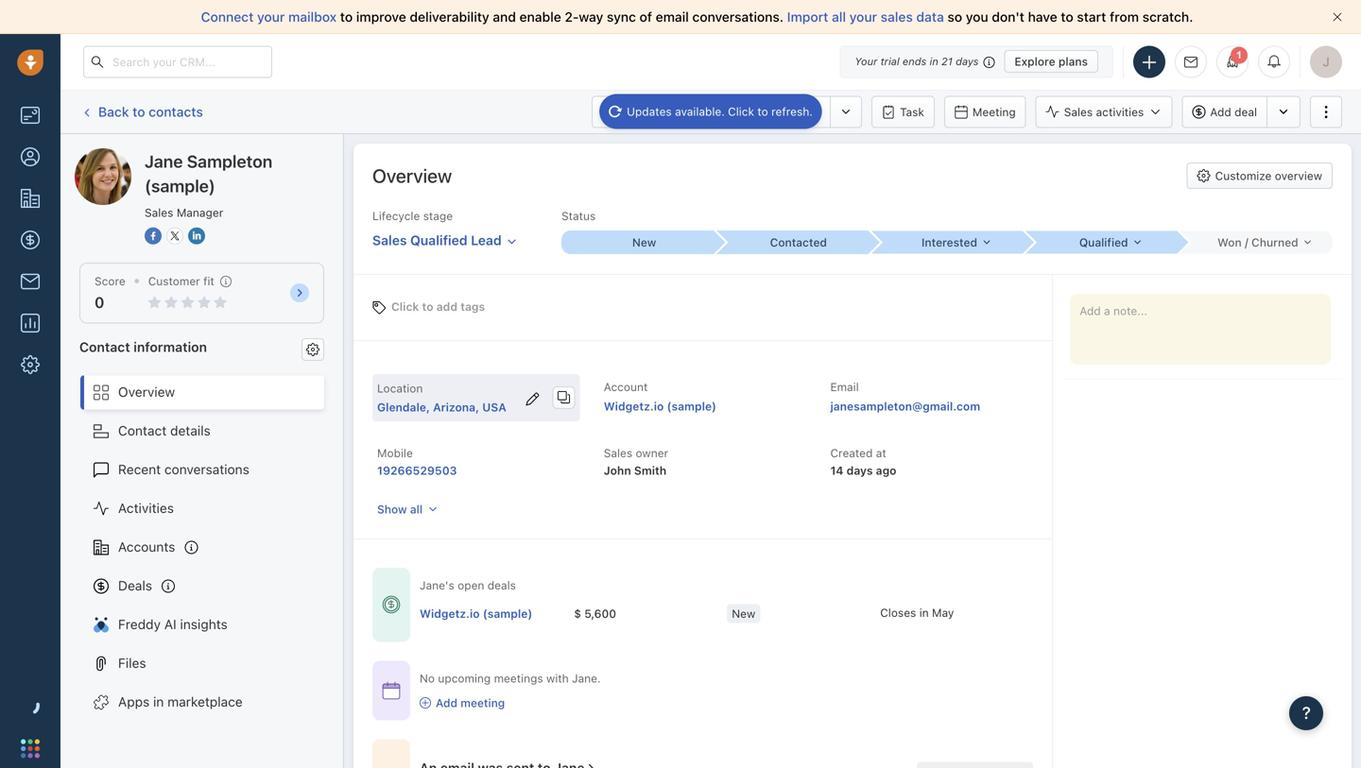 Task type: locate. For each thing, give the bounding box(es) containing it.
qualified link
[[1025, 231, 1179, 254]]

1 horizontal spatial email
[[831, 381, 859, 394]]

to left add
[[422, 300, 434, 313]]

location
[[377, 382, 423, 395]]

deliverability
[[410, 9, 489, 25]]

sales down lifecycle
[[373, 233, 407, 248]]

0 vertical spatial click
[[728, 105, 754, 118]]

1 vertical spatial email
[[831, 381, 859, 394]]

1 horizontal spatial jane
[[145, 151, 183, 172]]

0 horizontal spatial overview
[[118, 384, 175, 400]]

0 horizontal spatial in
[[153, 695, 164, 710]]

days inside created at 14 days ago
[[847, 464, 873, 478]]

1 horizontal spatial overview
[[373, 165, 452, 187]]

sync
[[607, 9, 636, 25]]

0 horizontal spatial jane
[[113, 148, 142, 164]]

0 vertical spatial add
[[1210, 105, 1232, 119]]

janesampleton@gmail.com
[[831, 400, 981, 413]]

1 horizontal spatial your
[[850, 9, 877, 25]]

in left may
[[920, 607, 929, 620]]

won / churned
[[1218, 236, 1299, 249]]

email
[[620, 105, 649, 119], [831, 381, 859, 394]]

1 vertical spatial click
[[391, 300, 419, 313]]

jane sampleton (sample) down contacts
[[113, 148, 268, 164]]

sales for sales activities
[[1064, 105, 1093, 119]]

recent conversations
[[118, 462, 249, 478]]

0 vertical spatial all
[[832, 9, 846, 25]]

1 horizontal spatial all
[[832, 9, 846, 25]]

jane down back to contacts link
[[113, 148, 142, 164]]

won / churned button
[[1179, 231, 1333, 254]]

(sample) inside row
[[483, 607, 533, 620]]

click right call
[[728, 105, 754, 118]]

open
[[458, 579, 484, 592]]

add inside button
[[1210, 105, 1232, 119]]

closes
[[880, 607, 916, 620]]

container_wx8msf4aqz5i3rn1 image
[[382, 596, 401, 615], [382, 682, 401, 701], [420, 698, 431, 709], [585, 762, 598, 769]]

glendale,
[[377, 401, 430, 414]]

container_wx8msf4aqz5i3rn1 image left no on the left bottom
[[382, 682, 401, 701]]

days
[[956, 55, 979, 68], [847, 464, 873, 478]]

0 vertical spatial contact
[[79, 339, 130, 355]]

freshworks switcher image
[[21, 740, 40, 759]]

your left sales
[[850, 9, 877, 25]]

2 your from the left
[[850, 9, 877, 25]]

customize
[[1216, 169, 1272, 182]]

updates
[[627, 105, 672, 118]]

may
[[932, 607, 954, 620]]

1 vertical spatial days
[[847, 464, 873, 478]]

widgetz.io (sample) link down open
[[420, 606, 533, 622]]

container_wx8msf4aqz5i3rn1 image down no on the left bottom
[[420, 698, 431, 709]]

0 vertical spatial email
[[620, 105, 649, 119]]

sales up john
[[604, 447, 633, 460]]

mobile 19266529503
[[377, 447, 457, 478]]

0 horizontal spatial all
[[410, 503, 423, 516]]

0 button
[[95, 294, 104, 312]]

sampleton down contacts
[[145, 148, 210, 164]]

add for add meeting
[[436, 697, 458, 710]]

0 horizontal spatial email
[[620, 105, 649, 119]]

add left deal
[[1210, 105, 1232, 119]]

jane's open deals
[[420, 579, 516, 592]]

5,600
[[584, 607, 616, 620]]

(sample) up owner on the bottom left
[[667, 400, 717, 413]]

1 horizontal spatial qualified
[[1080, 236, 1128, 249]]

email janesampleton@gmail.com
[[831, 381, 981, 413]]

in for marketplace
[[153, 695, 164, 710]]

sales left manager
[[145, 206, 173, 219]]

2 horizontal spatial in
[[930, 55, 939, 68]]

qualified
[[410, 233, 468, 248], [1080, 236, 1128, 249]]

and
[[493, 9, 516, 25]]

sales inside sales owner john smith
[[604, 447, 633, 460]]

sampleton up manager
[[187, 151, 273, 172]]

sales
[[1064, 105, 1093, 119], [145, 206, 173, 219], [373, 233, 407, 248], [604, 447, 633, 460]]

click
[[728, 105, 754, 118], [391, 300, 419, 313]]

0 vertical spatial days
[[956, 55, 979, 68]]

widgetz.io (sample)
[[420, 607, 533, 620]]

0 vertical spatial new
[[632, 236, 657, 249]]

deals
[[118, 578, 152, 594]]

overview up "contact details"
[[118, 384, 175, 400]]

1 horizontal spatial add
[[1210, 105, 1232, 119]]

container_wx8msf4aqz5i3rn1 image inside add meeting link
[[420, 698, 431, 709]]

interested button
[[870, 231, 1025, 254]]

contact for contact details
[[118, 423, 167, 439]]

email inside button
[[620, 105, 649, 119]]

widgetz.io (sample) link down account
[[604, 400, 717, 413]]

email up janesampleton@gmail.com link
[[831, 381, 859, 394]]

in left 21
[[930, 55, 939, 68]]

call button
[[668, 96, 726, 128]]

add down "upcoming"
[[436, 697, 458, 710]]

sms button
[[768, 96, 830, 128]]

available.
[[675, 105, 725, 118]]

days down "created"
[[847, 464, 873, 478]]

ends
[[903, 55, 927, 68]]

0 horizontal spatial qualified
[[410, 233, 468, 248]]

0 horizontal spatial widgetz.io
[[420, 607, 480, 620]]

customer fit
[[148, 275, 214, 288]]

widgetz.io (sample) link
[[604, 400, 717, 413], [420, 606, 533, 622]]

1 vertical spatial all
[[410, 503, 423, 516]]

0 horizontal spatial days
[[847, 464, 873, 478]]

sales left activities
[[1064, 105, 1093, 119]]

jane down contacts
[[145, 151, 183, 172]]

1 horizontal spatial click
[[728, 105, 754, 118]]

jane sampleton (sample) up manager
[[145, 151, 273, 196]]

(sample) down "deals"
[[483, 607, 533, 620]]

to left start
[[1061, 9, 1074, 25]]

all right import
[[832, 9, 846, 25]]

click to add tags
[[391, 300, 485, 313]]

overview
[[373, 165, 452, 187], [118, 384, 175, 400]]

click left add
[[391, 300, 419, 313]]

your left mailbox
[[257, 9, 285, 25]]

container_wx8msf4aqz5i3rn1 image left "widgetz.io (sample)"
[[382, 596, 401, 615]]

sales owner john smith
[[604, 447, 669, 478]]

email inside email janesampleton@gmail.com
[[831, 381, 859, 394]]

add for add deal
[[1210, 105, 1232, 119]]

days right 21
[[956, 55, 979, 68]]

2-
[[565, 9, 579, 25]]

show
[[377, 503, 407, 516]]

contact up recent
[[118, 423, 167, 439]]

meeting
[[461, 697, 505, 710]]

1 horizontal spatial days
[[956, 55, 979, 68]]

overview up the lifecycle stage
[[373, 165, 452, 187]]

trial
[[881, 55, 900, 68]]

widgetz.io (sample) link inside row
[[420, 606, 533, 622]]

mng settings image
[[306, 343, 320, 356]]

deals
[[488, 579, 516, 592]]

add
[[437, 300, 458, 313]]

0 horizontal spatial add
[[436, 697, 458, 710]]

0 vertical spatial widgetz.io (sample) link
[[604, 400, 717, 413]]

usa
[[482, 401, 507, 414]]

1 vertical spatial contact
[[118, 423, 167, 439]]

import
[[787, 9, 829, 25]]

(sample) up sales manager
[[145, 176, 215, 196]]

in right apps
[[153, 695, 164, 710]]

data
[[917, 9, 944, 25]]

0 horizontal spatial your
[[257, 9, 285, 25]]

to right back
[[133, 104, 145, 119]]

in inside row
[[920, 607, 929, 620]]

interested
[[922, 236, 978, 249]]

to right mailbox
[[340, 9, 353, 25]]

add meeting link
[[420, 695, 601, 712]]

contact for contact information
[[79, 339, 130, 355]]

2 vertical spatial in
[[153, 695, 164, 710]]

(sample) up manager
[[214, 148, 268, 164]]

1 horizontal spatial in
[[920, 607, 929, 620]]

qualified button
[[1025, 231, 1179, 254]]

0 vertical spatial overview
[[373, 165, 452, 187]]

connect your mailbox to improve deliverability and enable 2-way sync of email conversations. import all your sales data so you don't have to start from scratch.
[[201, 9, 1194, 25]]

widgetz.io inside account widgetz.io (sample)
[[604, 400, 664, 413]]

0 horizontal spatial widgetz.io (sample) link
[[420, 606, 533, 622]]

explore plans link
[[1004, 50, 1099, 73]]

0
[[95, 294, 104, 312]]

created
[[831, 447, 873, 460]]

1 your from the left
[[257, 9, 285, 25]]

all right show
[[410, 503, 423, 516]]

1 horizontal spatial widgetz.io
[[604, 400, 664, 413]]

(sample) inside account widgetz.io (sample)
[[667, 400, 717, 413]]

qualified inside sales qualified lead link
[[410, 233, 468, 248]]

sales
[[881, 9, 913, 25]]

widgetz.io down jane's
[[420, 607, 480, 620]]

contact down 0 button
[[79, 339, 130, 355]]

1 vertical spatial widgetz.io (sample) link
[[420, 606, 533, 622]]

1 horizontal spatial widgetz.io (sample) link
[[604, 400, 717, 413]]

import all your sales data link
[[787, 9, 948, 25]]

widgetz.io down account
[[604, 400, 664, 413]]

email left the call link
[[620, 105, 649, 119]]

send email image
[[1185, 56, 1198, 68]]

janesampleton@gmail.com link
[[831, 397, 981, 416]]

row
[[420, 595, 1034, 634]]

don't
[[992, 9, 1025, 25]]

created at 14 days ago
[[831, 447, 897, 478]]

1 horizontal spatial new
[[732, 607, 756, 620]]

1 vertical spatial add
[[436, 697, 458, 710]]

ai
[[164, 617, 177, 633]]

add meeting
[[436, 697, 505, 710]]

improve
[[356, 9, 406, 25]]

information
[[134, 339, 207, 355]]

1 vertical spatial in
[[920, 607, 929, 620]]

jane
[[113, 148, 142, 164], [145, 151, 183, 172]]

0 vertical spatial widgetz.io
[[604, 400, 664, 413]]

/
[[1245, 236, 1249, 249]]

sales for sales manager
[[145, 206, 173, 219]]

jane's
[[420, 579, 455, 592]]

1 vertical spatial widgetz.io
[[420, 607, 480, 620]]



Task type: vqa. For each thing, say whether or not it's contained in the screenshot.
THE CONTACT corresponding to Contact information
yes



Task type: describe. For each thing, give the bounding box(es) containing it.
no upcoming meetings with jane.
[[420, 672, 601, 685]]

your
[[855, 55, 878, 68]]

email
[[656, 9, 689, 25]]

plans
[[1059, 55, 1088, 68]]

freddy
[[118, 617, 161, 633]]

1 link
[[1217, 46, 1249, 78]]

sales qualified lead link
[[373, 224, 518, 251]]

jane.
[[572, 672, 601, 685]]

upcoming
[[438, 672, 491, 685]]

email button
[[592, 96, 659, 128]]

contact details
[[118, 423, 211, 439]]

call link
[[668, 96, 726, 128]]

freddy ai insights
[[118, 617, 228, 633]]

1 vertical spatial overview
[[118, 384, 175, 400]]

account widgetz.io (sample)
[[604, 381, 717, 413]]

back to contacts link
[[79, 97, 204, 127]]

lead
[[471, 233, 502, 248]]

Search your CRM... text field
[[83, 46, 272, 78]]

with
[[547, 672, 569, 685]]

qualified inside qualified button
[[1080, 236, 1128, 249]]

19266529503
[[377, 464, 457, 478]]

mailbox
[[288, 9, 337, 25]]

contacted
[[770, 236, 827, 249]]

new link
[[562, 231, 716, 254]]

your trial ends in 21 days
[[855, 55, 979, 68]]

files
[[118, 656, 146, 671]]

glendale, arizona, usa link
[[377, 401, 507, 414]]

customize overview
[[1216, 169, 1323, 182]]

$ 5,600
[[574, 607, 616, 620]]

customize overview button
[[1187, 163, 1333, 189]]

score 0
[[95, 275, 125, 312]]

19266529503 link
[[377, 464, 457, 478]]

sms
[[796, 105, 821, 119]]

insights
[[180, 617, 228, 633]]

show all
[[377, 503, 423, 516]]

in for may
[[920, 607, 929, 620]]

0 horizontal spatial click
[[391, 300, 419, 313]]

14
[[831, 464, 844, 478]]

activities
[[118, 501, 174, 516]]

way
[[579, 9, 604, 25]]

tags
[[461, 300, 485, 313]]

manager
[[177, 206, 223, 219]]

contact information
[[79, 339, 207, 355]]

customer
[[148, 275, 200, 288]]

updates available. click to refresh.
[[627, 105, 813, 118]]

explore
[[1015, 55, 1056, 68]]

meeting
[[973, 105, 1016, 119]]

meetings
[[494, 672, 543, 685]]

overview
[[1275, 169, 1323, 182]]

location glendale, arizona, usa
[[377, 382, 507, 414]]

1 vertical spatial new
[[732, 607, 756, 620]]

task
[[900, 105, 925, 119]]

of
[[640, 9, 652, 25]]

no
[[420, 672, 435, 685]]

back
[[98, 104, 129, 119]]

row containing closes in may
[[420, 595, 1034, 634]]

call
[[697, 105, 717, 119]]

connect your mailbox link
[[201, 9, 340, 25]]

0 horizontal spatial new
[[632, 236, 657, 249]]

back to contacts
[[98, 104, 203, 119]]

email for email
[[620, 105, 649, 119]]

contacts
[[149, 104, 203, 119]]

john
[[604, 464, 631, 478]]

container_wx8msf4aqz5i3rn1 image down jane.
[[585, 762, 598, 769]]

so
[[948, 9, 963, 25]]

stage
[[423, 209, 453, 223]]

add deal
[[1210, 105, 1257, 119]]

you
[[966, 9, 989, 25]]

close image
[[1333, 12, 1343, 22]]

won
[[1218, 236, 1242, 249]]

$
[[574, 607, 581, 620]]

to left refresh.
[[758, 105, 768, 118]]

connect
[[201, 9, 254, 25]]

updates available. click to refresh. link
[[600, 94, 822, 129]]

conversations
[[164, 462, 249, 478]]

conversations.
[[693, 9, 784, 25]]

21
[[942, 55, 953, 68]]

add deal button
[[1182, 96, 1267, 128]]

activities
[[1096, 105, 1144, 119]]

fit
[[203, 275, 214, 288]]

recent
[[118, 462, 161, 478]]

lifecycle
[[373, 209, 420, 223]]

arizona,
[[433, 401, 479, 414]]

scratch.
[[1143, 9, 1194, 25]]

explore plans
[[1015, 55, 1088, 68]]

deal
[[1235, 105, 1257, 119]]

apps in marketplace
[[118, 695, 243, 710]]

refresh.
[[772, 105, 813, 118]]

0 vertical spatial in
[[930, 55, 939, 68]]

sales for sales qualified lead
[[373, 233, 407, 248]]

churned
[[1252, 236, 1299, 249]]

email for email janesampleton@gmail.com
[[831, 381, 859, 394]]

apps
[[118, 695, 150, 710]]



